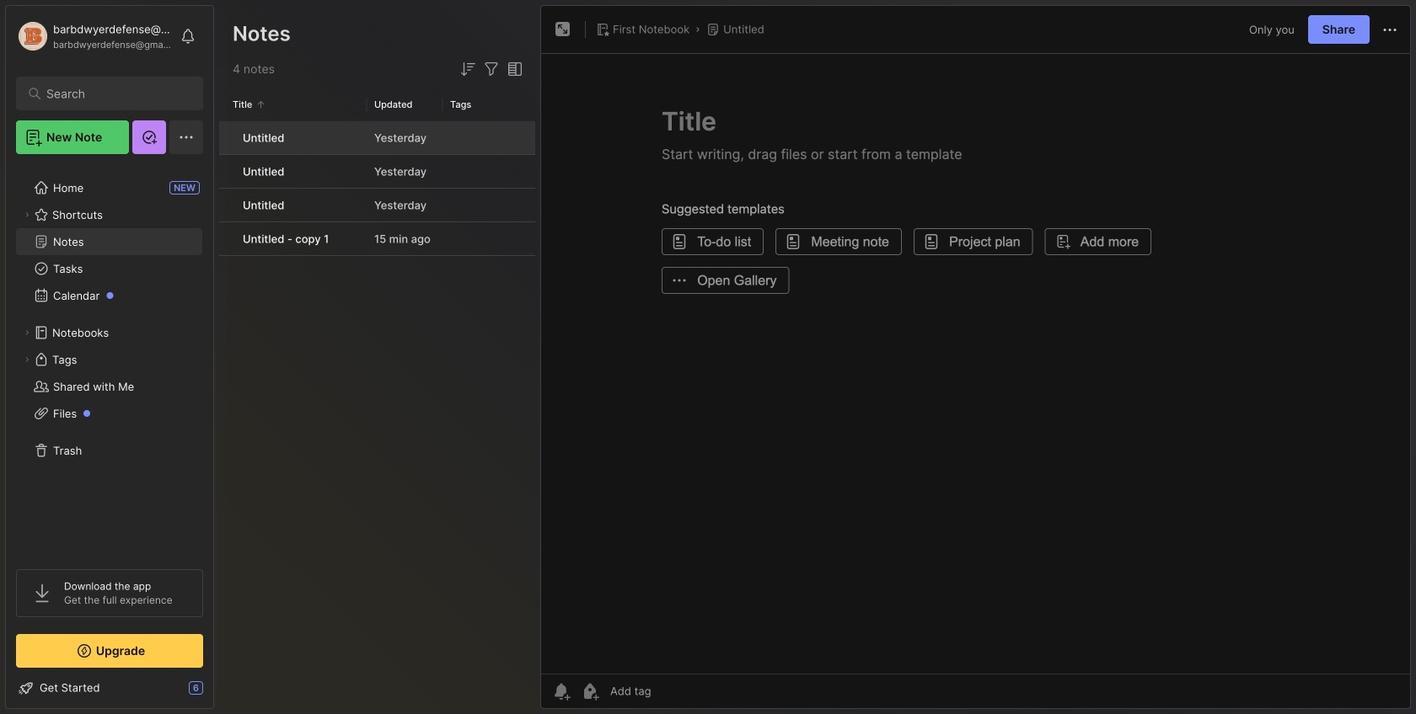 Task type: describe. For each thing, give the bounding box(es) containing it.
Note Editor text field
[[541, 53, 1410, 674]]

1 cell from the top
[[219, 121, 233, 154]]

add filters image
[[481, 59, 502, 79]]

more actions image
[[1380, 20, 1400, 40]]

2 cell from the top
[[219, 155, 233, 188]]

expand tags image
[[22, 355, 32, 365]]

4 cell from the top
[[219, 223, 233, 255]]

Search text field
[[46, 86, 181, 102]]

add a reminder image
[[551, 682, 571, 702]]

main element
[[0, 0, 219, 715]]

3 cell from the top
[[219, 189, 233, 222]]

Add tag field
[[609, 684, 735, 699]]

tree inside "main" element
[[6, 164, 213, 555]]

expand notebooks image
[[22, 328, 32, 338]]

expand note image
[[553, 19, 573, 40]]

More actions field
[[1380, 19, 1400, 40]]



Task type: locate. For each thing, give the bounding box(es) containing it.
tree
[[6, 164, 213, 555]]

Help and Learning task checklist field
[[6, 675, 213, 702]]

Sort options field
[[458, 59, 478, 79]]

Add filters field
[[481, 59, 502, 79]]

click to collapse image
[[213, 684, 225, 704]]

Account field
[[16, 19, 172, 53]]

row group
[[219, 121, 535, 257]]

add tag image
[[580, 682, 600, 702]]

None search field
[[46, 83, 181, 104]]

none search field inside "main" element
[[46, 83, 181, 104]]

note window element
[[540, 5, 1411, 714]]

cell
[[219, 121, 233, 154], [219, 155, 233, 188], [219, 189, 233, 222], [219, 223, 233, 255]]

View options field
[[502, 59, 525, 79]]



Task type: vqa. For each thing, say whether or not it's contained in the screenshot.
Settings
no



